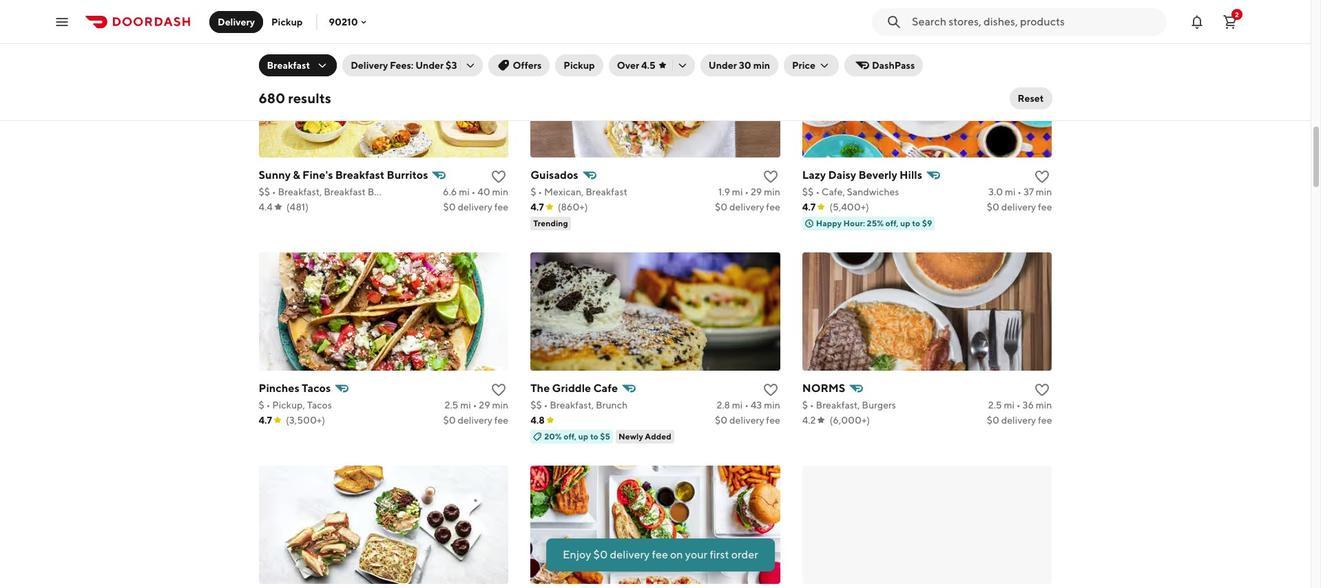 Task type: vqa. For each thing, say whether or not it's contained in the screenshot.


Task type: describe. For each thing, give the bounding box(es) containing it.
$ • mexican, breakfast
[[531, 186, 627, 197]]

delivery for pinches tacos
[[458, 415, 492, 426]]

pickup,
[[272, 400, 305, 411]]

newly
[[619, 432, 643, 442]]

click to add this store to your saved list image for hills
[[1034, 169, 1051, 185]]

price button
[[784, 54, 839, 76]]

$$ for lazy
[[802, 186, 814, 197]]

1 vertical spatial tacos
[[307, 400, 332, 411]]

$​0 delivery fee for sunny & fine's breakfast burritos
[[443, 202, 508, 213]]

min inside button
[[753, 60, 770, 71]]

(3,500+)
[[286, 415, 325, 426]]

reset button
[[1010, 87, 1052, 110]]

griddle
[[552, 382, 591, 395]]

min for sunny & fine's breakfast burritos
[[492, 186, 508, 197]]

29 for pinches tacos
[[479, 400, 490, 411]]

fee for the griddle cafe
[[766, 415, 780, 426]]

$ for pinches tacos
[[259, 400, 264, 411]]

on
[[670, 549, 683, 562]]

2 vertical spatial to
[[590, 432, 598, 442]]

fine's
[[302, 169, 333, 182]]

mi for lazy daisy beverly hills
[[1005, 186, 1016, 197]]

min for pinches tacos
[[492, 400, 508, 411]]

sandwiches
[[847, 186, 899, 197]]

sunny
[[259, 169, 291, 182]]

2 vertical spatial up
[[578, 432, 589, 442]]

$ for norms
[[802, 400, 808, 411]]

offers
[[513, 60, 542, 71]]

$​0 delivery fee for lazy daisy beverly hills
[[987, 202, 1052, 213]]

29 for guisados
[[751, 186, 762, 197]]

burritos
[[387, 169, 428, 182]]

40
[[478, 186, 490, 197]]

mi for sunny & fine's breakfast burritos
[[459, 186, 470, 197]]

2 button
[[1217, 8, 1244, 35]]

daisy
[[828, 169, 856, 182]]

$​0 for norms
[[987, 415, 999, 426]]

(6,000+)
[[830, 415, 870, 426]]

(5,400+)
[[830, 202, 869, 213]]

$0
[[593, 549, 608, 562]]

$ • breakfast, burgers
[[802, 400, 896, 411]]

hills
[[900, 169, 922, 182]]

2 vertical spatial off,
[[564, 432, 577, 442]]

first
[[710, 549, 729, 562]]

25% for $9
[[867, 218, 884, 228]]

delivery for delivery
[[218, 16, 255, 27]]

3 items, open order cart image
[[1222, 13, 1239, 30]]

beverly
[[859, 169, 897, 182]]

fee for norms
[[1038, 415, 1052, 426]]

$​0 delivery fee for guisados
[[715, 202, 780, 213]]

$ • pickup, tacos
[[259, 400, 332, 411]]

to for $6
[[912, 5, 920, 15]]

4.7 for lazy daisy beverly hills
[[802, 202, 816, 213]]

delivery for norms
[[1001, 415, 1036, 426]]

3.0 mi • 37 min
[[989, 186, 1052, 197]]

delivery for delivery fees: under $3
[[351, 60, 388, 71]]

25% for $6
[[867, 5, 884, 15]]

2.5 mi • 29 min
[[445, 400, 508, 411]]

2.5 mi • 36 min
[[988, 400, 1052, 411]]

click to add this store to your saved list image up 2.5 mi • 29 min
[[491, 382, 507, 399]]

over 4.5
[[617, 60, 656, 71]]

delivery fees: under $3
[[351, 60, 457, 71]]

pickup for left pickup button
[[271, 16, 303, 27]]

burrito
[[368, 186, 398, 197]]

mi for pinches tacos
[[460, 400, 471, 411]]

under inside button
[[709, 60, 737, 71]]

burgers
[[862, 400, 896, 411]]

happy hour: 25% off, up to $6
[[816, 5, 932, 15]]

(860+)
[[558, 202, 588, 213]]

6.6 mi • 40 min
[[443, 186, 508, 197]]

results
[[288, 90, 331, 106]]

dashpass button
[[845, 54, 923, 76]]

90210
[[329, 16, 358, 27]]

1 under from the left
[[415, 60, 444, 71]]

sunny & fine's breakfast burritos
[[259, 169, 428, 182]]

breakfast for $ • mexican, breakfast
[[586, 186, 627, 197]]

mi for the griddle cafe
[[732, 400, 743, 411]]

pickup for bottommost pickup button
[[564, 60, 595, 71]]

4.7 for guisados
[[531, 202, 544, 213]]

min for guisados
[[764, 186, 780, 197]]

under 30 min button
[[700, 54, 778, 76]]

$6
[[922, 5, 932, 15]]

breakfast button
[[259, 54, 337, 76]]

(481)
[[286, 202, 309, 213]]

680 results
[[259, 90, 331, 106]]

4.8
[[531, 415, 545, 426]]

fee for pinches tacos
[[494, 415, 508, 426]]

breakfast, for &
[[278, 186, 322, 197]]

mi for norms
[[1004, 400, 1015, 411]]

$$ • cafe, sandwiches
[[802, 186, 899, 197]]

fee for guisados
[[766, 202, 780, 213]]

3.0
[[989, 186, 1003, 197]]

$​0 for pinches tacos
[[443, 415, 456, 426]]

happy hour: 25% off, up to $6 link
[[802, 0, 1052, 17]]

6.6
[[443, 186, 457, 197]]

min for the griddle cafe
[[764, 400, 780, 411]]

$​0 for sunny & fine's breakfast burritos
[[443, 202, 456, 213]]

price
[[792, 60, 816, 71]]

your
[[685, 549, 708, 562]]

20% off, up to $5
[[544, 432, 610, 442]]

1.9 mi • 29 min
[[718, 186, 780, 197]]

mexican,
[[544, 186, 584, 197]]

breakfast inside button
[[267, 60, 310, 71]]

4.2
[[802, 415, 816, 426]]

&
[[293, 169, 300, 182]]

30
[[739, 60, 751, 71]]

2.5 for norms
[[988, 400, 1002, 411]]

breakfast for sunny & fine's breakfast burritos
[[335, 169, 385, 182]]

to for $9
[[912, 218, 920, 228]]

dashpass
[[872, 60, 915, 71]]



Task type: locate. For each thing, give the bounding box(es) containing it.
2 horizontal spatial breakfast,
[[816, 400, 860, 411]]

fee
[[494, 202, 508, 213], [766, 202, 780, 213], [1038, 202, 1052, 213], [494, 415, 508, 426], [766, 415, 780, 426], [1038, 415, 1052, 426], [652, 549, 668, 562]]

0 horizontal spatial pickup button
[[263, 11, 311, 33]]

1 horizontal spatial under
[[709, 60, 737, 71]]

notification bell image
[[1189, 13, 1206, 30]]

1 horizontal spatial $
[[531, 186, 536, 197]]

reset
[[1018, 93, 1044, 104]]

off, left $6
[[886, 5, 899, 15]]

1 vertical spatial hour:
[[844, 218, 865, 228]]

2.5
[[445, 400, 458, 411], [988, 400, 1002, 411]]

1 vertical spatial pickup
[[564, 60, 595, 71]]

lazy
[[802, 169, 826, 182]]

$$
[[259, 186, 270, 197], [802, 186, 814, 197], [531, 400, 542, 411]]

1 vertical spatial to
[[912, 218, 920, 228]]

newly added
[[619, 432, 671, 442]]

$​0 down 2.5 mi • 29 min
[[443, 415, 456, 426]]

1 horizontal spatial 29
[[751, 186, 762, 197]]

fee down 2.8 mi • 43 min
[[766, 415, 780, 426]]

4.7 up trending
[[531, 202, 544, 213]]

brunch
[[596, 400, 628, 411]]

delivery inside button
[[218, 16, 255, 27]]

hour: down (5,400+)
[[844, 218, 865, 228]]

norms
[[802, 382, 845, 395]]

$​0 down 2.5 mi • 36 min
[[987, 415, 999, 426]]

4.7 down "$ • pickup, tacos"
[[259, 415, 272, 426]]

$ for guisados
[[531, 186, 536, 197]]

$​0 down the 1.9
[[715, 202, 728, 213]]

1 vertical spatial happy
[[816, 218, 842, 228]]

25% inside 'link'
[[867, 5, 884, 15]]

1 horizontal spatial delivery
[[351, 60, 388, 71]]

click to add this store to your saved list image for norms
[[1034, 382, 1051, 399]]

click to add this store to your saved list image up 2.5 mi • 36 min
[[1034, 382, 1051, 399]]

to left $9
[[912, 218, 920, 228]]

1 horizontal spatial $$
[[531, 400, 542, 411]]

25%
[[867, 5, 884, 15], [867, 218, 884, 228]]

$ down pinches at the left of the page
[[259, 400, 264, 411]]

$​0 delivery fee for norms
[[987, 415, 1052, 426]]

$$ down lazy
[[802, 186, 814, 197]]

up for $6
[[900, 5, 910, 15]]

pickup left over
[[564, 60, 595, 71]]

fee for sunny & fine's breakfast burritos
[[494, 202, 508, 213]]

2 horizontal spatial 4.7
[[802, 202, 816, 213]]

happy down (5,400+)
[[816, 218, 842, 228]]

90210 button
[[329, 16, 369, 27]]

happy hour: 25% off, up to $9
[[816, 218, 932, 228]]

0 vertical spatial up
[[900, 5, 910, 15]]

$​0 delivery fee down 3.0 mi • 37 min
[[987, 202, 1052, 213]]

pickup button left over
[[555, 54, 603, 76]]

fee left on
[[652, 549, 668, 562]]

2 happy from the top
[[816, 218, 842, 228]]

0 vertical spatial tacos
[[302, 382, 331, 395]]

0 vertical spatial 29
[[751, 186, 762, 197]]

1 hour: from the top
[[844, 5, 865, 15]]

up inside 'link'
[[900, 5, 910, 15]]

$​0 down 3.0
[[987, 202, 999, 213]]

pickup button
[[263, 11, 311, 33], [555, 54, 603, 76]]

tacos up "$ • pickup, tacos"
[[302, 382, 331, 395]]

2 under from the left
[[709, 60, 737, 71]]

2 2.5 from the left
[[988, 400, 1002, 411]]

fee down 2.5 mi • 36 min
[[1038, 415, 1052, 426]]

4.7 down lazy
[[802, 202, 816, 213]]

off, right 20%
[[564, 432, 577, 442]]

$ down guisados
[[531, 186, 536, 197]]

0 vertical spatial happy
[[816, 5, 842, 15]]

2.8
[[717, 400, 730, 411]]

0 vertical spatial 25%
[[867, 5, 884, 15]]

1 vertical spatial pickup button
[[555, 54, 603, 76]]

25% left $6
[[867, 5, 884, 15]]

1 vertical spatial 29
[[479, 400, 490, 411]]

delivery down '1.9 mi • 29 min'
[[730, 202, 764, 213]]

click to add this store to your saved list image up 3.0 mi • 37 min
[[1034, 169, 1051, 185]]

off, for $9
[[886, 218, 899, 228]]

happy up price button
[[816, 5, 842, 15]]

mi for guisados
[[732, 186, 743, 197]]

$​0 delivery fee
[[443, 202, 508, 213], [715, 202, 780, 213], [987, 202, 1052, 213], [443, 415, 508, 426], [715, 415, 780, 426], [987, 415, 1052, 426]]

fee down 6.6 mi • 40 min
[[494, 202, 508, 213]]

up left $6
[[900, 5, 910, 15]]

43
[[751, 400, 762, 411]]

breakfast, up (6,000+)
[[816, 400, 860, 411]]

$9
[[922, 218, 932, 228]]

breakfast,
[[278, 186, 322, 197], [550, 400, 594, 411], [816, 400, 860, 411]]

breakfast for $$ • breakfast, breakfast burrito
[[324, 186, 366, 197]]

4.5
[[641, 60, 656, 71]]

up left $5
[[578, 432, 589, 442]]

0 vertical spatial pickup
[[271, 16, 303, 27]]

fees:
[[390, 60, 414, 71]]

1.9
[[718, 186, 730, 197]]

trending
[[533, 218, 568, 228]]

click to add this store to your saved list image up '1.9 mi • 29 min'
[[762, 169, 779, 185]]

2
[[1235, 10, 1239, 18]]

37
[[1024, 186, 1034, 197]]

order
[[731, 549, 758, 562]]

up left $9
[[900, 218, 910, 228]]

pinches tacos
[[259, 382, 331, 395]]

hour: for happy hour: 25% off, up to $6
[[844, 5, 865, 15]]

$$ for sunny
[[259, 186, 270, 197]]

1 vertical spatial 25%
[[867, 218, 884, 228]]

1 horizontal spatial pickup button
[[555, 54, 603, 76]]

under 30 min
[[709, 60, 770, 71]]

delivery for lazy daisy beverly hills
[[1001, 202, 1036, 213]]

breakfast, down griddle
[[550, 400, 594, 411]]

$​0 for the griddle cafe
[[715, 415, 728, 426]]

1 horizontal spatial 4.7
[[531, 202, 544, 213]]

36
[[1023, 400, 1034, 411]]

under left $3
[[415, 60, 444, 71]]

4.7
[[531, 202, 544, 213], [802, 202, 816, 213], [259, 415, 272, 426]]

pickup
[[271, 16, 303, 27], [564, 60, 595, 71]]

1 25% from the top
[[867, 5, 884, 15]]

guisados
[[531, 169, 578, 182]]

$​0 delivery fee down 2.8 mi • 43 min
[[715, 415, 780, 426]]

delivery
[[458, 202, 492, 213], [730, 202, 764, 213], [1001, 202, 1036, 213], [458, 415, 492, 426], [730, 415, 764, 426], [1001, 415, 1036, 426], [610, 549, 650, 562]]

click to add this store to your saved list image for guisados
[[762, 169, 779, 185]]

$​0 delivery fee down '1.9 mi • 29 min'
[[715, 202, 780, 213]]

$​0 for lazy daisy beverly hills
[[987, 202, 999, 213]]

pickup up breakfast button on the top left of page
[[271, 16, 303, 27]]

breakfast, up (481)
[[278, 186, 322, 197]]

hour: up "dashpass" button
[[844, 5, 865, 15]]

2 horizontal spatial $$
[[802, 186, 814, 197]]

1 horizontal spatial pickup
[[564, 60, 595, 71]]

hour: for happy hour: 25% off, up to $9
[[844, 218, 865, 228]]

pickup button up breakfast button on the top left of page
[[263, 11, 311, 33]]

breakfast
[[267, 60, 310, 71], [335, 169, 385, 182], [324, 186, 366, 197], [586, 186, 627, 197]]

lazy daisy beverly hills
[[802, 169, 922, 182]]

over
[[617, 60, 639, 71]]

$$ up 4.4
[[259, 186, 270, 197]]

hour: inside 'link'
[[844, 5, 865, 15]]

0 horizontal spatial $
[[259, 400, 264, 411]]

delivery down 2.5 mi • 36 min
[[1001, 415, 1036, 426]]

29
[[751, 186, 762, 197], [479, 400, 490, 411]]

over 4.5 button
[[609, 54, 695, 76]]

1 vertical spatial up
[[900, 218, 910, 228]]

0 horizontal spatial 29
[[479, 400, 490, 411]]

happy
[[816, 5, 842, 15], [816, 218, 842, 228]]

1 2.5 from the left
[[445, 400, 458, 411]]

0 horizontal spatial breakfast,
[[278, 186, 322, 197]]

up for $9
[[900, 218, 910, 228]]

delivery right '$0'
[[610, 549, 650, 562]]

0 horizontal spatial under
[[415, 60, 444, 71]]

0 horizontal spatial pickup
[[271, 16, 303, 27]]

2 horizontal spatial $
[[802, 400, 808, 411]]

$$ for the
[[531, 400, 542, 411]]

under left 30
[[709, 60, 737, 71]]

$​0 down 6.6
[[443, 202, 456, 213]]

$
[[531, 186, 536, 197], [259, 400, 264, 411], [802, 400, 808, 411]]

$$ • breakfast, brunch
[[531, 400, 628, 411]]

0 vertical spatial pickup button
[[263, 11, 311, 33]]

breakfast up 'burrito'
[[335, 169, 385, 182]]

the griddle cafe
[[531, 382, 618, 395]]

under
[[415, 60, 444, 71], [709, 60, 737, 71]]

delivery down 2.5 mi • 29 min
[[458, 415, 492, 426]]

1 vertical spatial delivery
[[351, 60, 388, 71]]

2.8 mi • 43 min
[[717, 400, 780, 411]]

680
[[259, 90, 285, 106]]

off, inside 'link'
[[886, 5, 899, 15]]

fee down 3.0 mi • 37 min
[[1038, 202, 1052, 213]]

happy for happy hour: 25% off, up to $9
[[816, 218, 842, 228]]

$​0 delivery fee down 2.5 mi • 29 min
[[443, 415, 508, 426]]

pinches
[[259, 382, 299, 395]]

breakfast up 680 results
[[267, 60, 310, 71]]

Store search: begin typing to search for stores available on DoorDash text field
[[912, 14, 1159, 29]]

2.5 for pinches tacos
[[445, 400, 458, 411]]

cafe,
[[822, 186, 845, 197]]

delivery for guisados
[[730, 202, 764, 213]]

fee for lazy daisy beverly hills
[[1038, 202, 1052, 213]]

tacos up (3,500+)
[[307, 400, 332, 411]]

click to add this store to your saved list image
[[762, 169, 779, 185], [762, 382, 779, 399], [1034, 382, 1051, 399]]

$​0 delivery fee down 6.6 mi • 40 min
[[443, 202, 508, 213]]

delivery button
[[209, 11, 263, 33]]

click to add this store to your saved list image up 2.8 mi • 43 min
[[762, 382, 779, 399]]

0 vertical spatial to
[[912, 5, 920, 15]]

happy for happy hour: 25% off, up to $6
[[816, 5, 842, 15]]

1 horizontal spatial breakfast,
[[550, 400, 594, 411]]

click to add this store to your saved list image for the griddle cafe
[[762, 382, 779, 399]]

happy inside happy hour: 25% off, up to $6 'link'
[[816, 5, 842, 15]]

off,
[[886, 5, 899, 15], [886, 218, 899, 228], [564, 432, 577, 442]]

1 horizontal spatial 2.5
[[988, 400, 1002, 411]]

up
[[900, 5, 910, 15], [900, 218, 910, 228], [578, 432, 589, 442]]

delivery for the griddle cafe
[[730, 415, 764, 426]]

min for lazy daisy beverly hills
[[1036, 186, 1052, 197]]

$​0 for guisados
[[715, 202, 728, 213]]

breakfast up (860+)
[[586, 186, 627, 197]]

to left $5
[[590, 432, 598, 442]]

click to add this store to your saved list image
[[491, 169, 507, 185], [1034, 169, 1051, 185], [491, 382, 507, 399]]

the
[[531, 382, 550, 395]]

delivery down 6.6 mi • 40 min
[[458, 202, 492, 213]]

$5
[[600, 432, 610, 442]]

2 hour: from the top
[[844, 218, 865, 228]]

enjoy $0 delivery fee on your first order
[[563, 549, 758, 562]]

cafe
[[593, 382, 618, 395]]

fee down 2.5 mi • 29 min
[[494, 415, 508, 426]]

offers button
[[488, 54, 550, 76]]

delivery down 3.0 mi • 37 min
[[1001, 202, 1036, 213]]

$$ up 4.8
[[531, 400, 542, 411]]

added
[[645, 432, 671, 442]]

click to add this store to your saved list image for breakfast
[[491, 169, 507, 185]]

0 vertical spatial off,
[[886, 5, 899, 15]]

to left $6
[[912, 5, 920, 15]]

$​0 down 2.8
[[715, 415, 728, 426]]

enjoy
[[563, 549, 591, 562]]

to inside 'link'
[[912, 5, 920, 15]]

2 25% from the top
[[867, 218, 884, 228]]

1 happy from the top
[[816, 5, 842, 15]]

delivery down 2.8 mi • 43 min
[[730, 415, 764, 426]]

off, left $9
[[886, 218, 899, 228]]

open menu image
[[54, 13, 70, 30]]

breakfast down sunny & fine's breakfast burritos
[[324, 186, 366, 197]]

fee down '1.9 mi • 29 min'
[[766, 202, 780, 213]]

$ up the 4.2
[[802, 400, 808, 411]]

0 vertical spatial delivery
[[218, 16, 255, 27]]

delivery for sunny & fine's breakfast burritos
[[458, 202, 492, 213]]

0 horizontal spatial 2.5
[[445, 400, 458, 411]]

off, for $6
[[886, 5, 899, 15]]

25% down (5,400+)
[[867, 218, 884, 228]]

4.7 for pinches tacos
[[259, 415, 272, 426]]

0 horizontal spatial 4.7
[[259, 415, 272, 426]]

min for norms
[[1036, 400, 1052, 411]]

0 horizontal spatial delivery
[[218, 16, 255, 27]]

click to add this store to your saved list image up 6.6 mi • 40 min
[[491, 169, 507, 185]]

4.4
[[259, 202, 273, 213]]

$3
[[446, 60, 457, 71]]

$​0 delivery fee for the griddle cafe
[[715, 415, 780, 426]]

breakfast, for griddle
[[550, 400, 594, 411]]

1 vertical spatial off,
[[886, 218, 899, 228]]

$​0 delivery fee down 2.5 mi • 36 min
[[987, 415, 1052, 426]]

0 horizontal spatial $$
[[259, 186, 270, 197]]

hour:
[[844, 5, 865, 15], [844, 218, 865, 228]]

20%
[[544, 432, 562, 442]]

0 vertical spatial hour:
[[844, 5, 865, 15]]

$$ • breakfast, breakfast burrito
[[259, 186, 398, 197]]

$​0 delivery fee for pinches tacos
[[443, 415, 508, 426]]

delivery
[[218, 16, 255, 27], [351, 60, 388, 71]]



